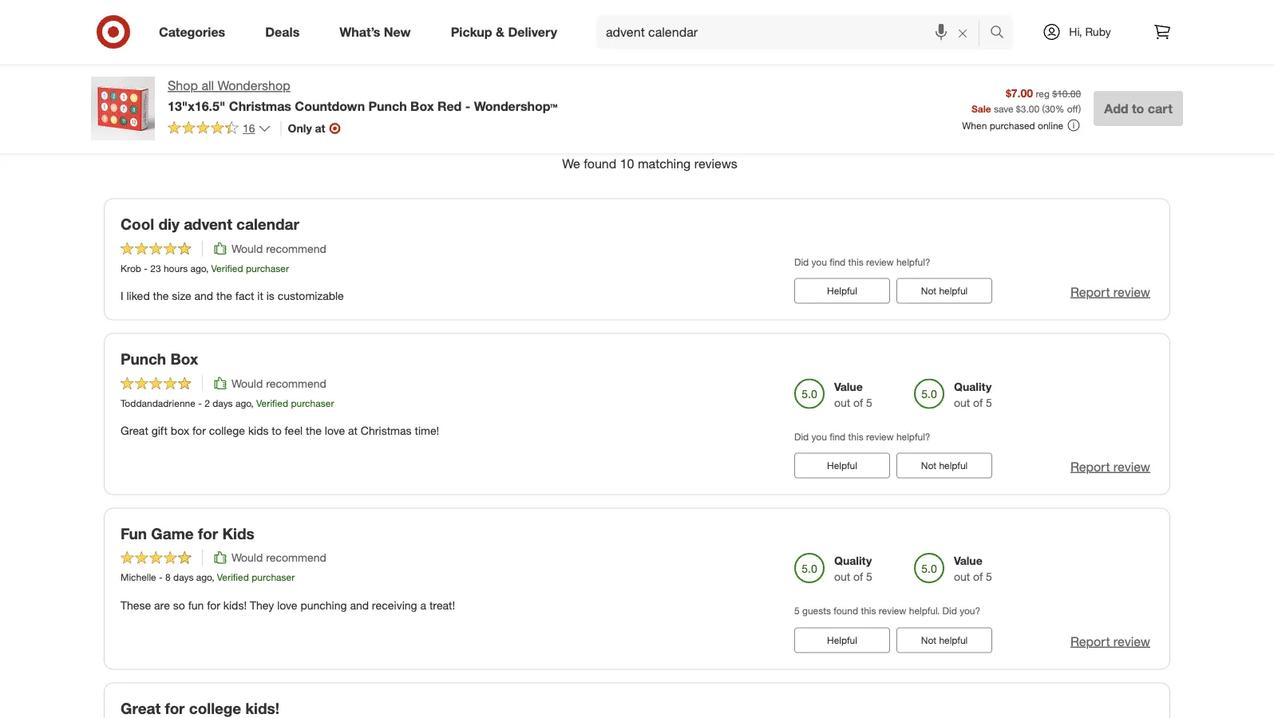 Task type: describe. For each thing, give the bounding box(es) containing it.
verified for punch box
[[256, 397, 288, 409]]

ruby
[[1085, 25, 1111, 39]]

off
[[1067, 103, 1079, 115]]

write
[[605, 28, 629, 40]]

1 vertical spatial love
[[277, 598, 297, 612]]

1 not helpful button from the top
[[897, 278, 992, 304]]

to inside button
[[1132, 101, 1144, 116]]

would recommend for punch box
[[232, 376, 326, 390]]

fun
[[188, 598, 204, 612]]

delivery
[[508, 24, 557, 40]]

all
[[202, 78, 214, 93]]

fact
[[235, 289, 254, 303]]

report review button for punch box
[[1071, 458, 1151, 476]]

punch inside shop all wondershop 13"x16.5" christmas countdown punch box red - wondershop™
[[369, 98, 407, 114]]

pickup
[[451, 24, 492, 40]]

- for punch box
[[198, 397, 202, 409]]

what's new
[[340, 24, 411, 40]]

sale
[[972, 103, 991, 115]]

1 vertical spatial punch
[[121, 350, 166, 369]]

purchased
[[990, 119, 1035, 131]]

not helpful button for punch box
[[897, 453, 992, 479]]

1 horizontal spatial value out of 5
[[954, 554, 992, 584]]

$
[[1016, 103, 1021, 115]]

time!
[[415, 424, 439, 438]]

you?
[[960, 605, 981, 617]]

with
[[1065, 84, 1090, 100]]

report review for punch box
[[1071, 459, 1151, 475]]

michelle
[[121, 572, 156, 584]]

1 vertical spatial college
[[189, 700, 241, 718]]

0 horizontal spatial to
[[272, 424, 282, 438]]

0 vertical spatial value
[[834, 380, 863, 393]]

1 report review button from the top
[[1071, 283, 1151, 301]]

helpful for punch box
[[939, 460, 968, 472]]

these are so fun for kids! they love punching and receiving a treat!
[[121, 598, 455, 612]]

feel
[[285, 424, 303, 438]]

1 vertical spatial at
[[348, 424, 358, 438]]

10
[[620, 156, 634, 172]]

toddandadrienne
[[121, 397, 195, 409]]

wondershop™
[[474, 98, 558, 114]]

red
[[438, 98, 462, 114]]

helpful? for would recommend
[[897, 256, 931, 268]]

gift
[[151, 424, 168, 438]]

we
[[562, 156, 580, 172]]

not for fun game for kids
[[921, 635, 937, 647]]

2
[[205, 397, 210, 409]]

you for out of 5
[[812, 431, 827, 443]]

purchaser for punch box
[[291, 397, 334, 409]]

liked
[[127, 289, 150, 303]]

, for box
[[251, 397, 254, 409]]

calendar
[[236, 215, 299, 234]]

0 horizontal spatial quality out of 5
[[834, 554, 873, 584]]

with photos
[[1065, 84, 1134, 100]]

recommend for punch box
[[266, 376, 326, 390]]

0 vertical spatial college
[[209, 424, 245, 438]]

online
[[1038, 119, 1064, 131]]

verified down with
[[1065, 106, 1107, 121]]

i
[[121, 289, 123, 303]]

shop all wondershop 13"x16.5" christmas countdown punch box red - wondershop™
[[168, 78, 558, 114]]

helpful button for fun game for kids
[[794, 628, 890, 653]]

1 vertical spatial found
[[834, 605, 858, 617]]

1 vertical spatial a
[[420, 598, 426, 612]]

michelle - 8 days ago , verified purchaser
[[121, 572, 295, 584]]

christmas inside shop all wondershop 13"x16.5" christmas countdown punch box red - wondershop™
[[229, 98, 291, 114]]

With photos checkbox
[[1042, 84, 1058, 100]]

only
[[288, 121, 312, 135]]

5 guests found this review helpful. did you?
[[794, 605, 981, 617]]

- for cool diy advent calendar
[[144, 262, 148, 274]]

when
[[962, 119, 987, 131]]

reg
[[1036, 87, 1050, 99]]

new
[[384, 24, 411, 40]]

0 horizontal spatial the
[[153, 289, 169, 303]]

0 vertical spatial found
[[584, 156, 617, 172]]

pickup & delivery link
[[437, 14, 577, 50]]

add to cart
[[1104, 101, 1173, 116]]

it
[[257, 289, 263, 303]]

categories
[[159, 24, 225, 40]]

not helpful button for fun game for kids
[[897, 628, 992, 653]]

%
[[1056, 103, 1065, 115]]

game
[[151, 525, 194, 543]]

0 vertical spatial at
[[315, 121, 325, 135]]

)
[[1079, 103, 1081, 115]]

verified purchases
[[1065, 106, 1170, 121]]

photos
[[1094, 84, 1134, 100]]

helpful.
[[909, 605, 940, 617]]

pickup & delivery
[[451, 24, 557, 40]]

did you find this review helpful? for out of 5
[[794, 431, 931, 443]]

shop
[[168, 78, 198, 93]]

matching
[[638, 156, 691, 172]]

23
[[150, 262, 161, 274]]

cool diy advent calendar
[[121, 215, 299, 234]]

what's new link
[[326, 14, 431, 50]]

wondershop
[[218, 78, 290, 93]]

add to cart button
[[1094, 91, 1183, 126]]

so
[[173, 598, 185, 612]]

$7.00
[[1006, 86, 1033, 100]]

write a review button
[[598, 21, 676, 46]]

30
[[1045, 103, 1056, 115]]

add
[[1104, 101, 1129, 116]]

box
[[171, 424, 189, 438]]

punching
[[301, 598, 347, 612]]

deals link
[[252, 14, 320, 50]]

great for college kids!
[[121, 700, 279, 718]]

when purchased online
[[962, 119, 1064, 131]]

1 horizontal spatial value
[[954, 554, 983, 568]]

1 not from the top
[[921, 285, 937, 297]]

would for fun game for kids
[[232, 551, 263, 565]]

days for game
[[173, 572, 194, 584]]

purchases
[[1111, 106, 1170, 121]]

would for punch box
[[232, 376, 263, 390]]

0 vertical spatial and
[[194, 289, 213, 303]]

image of 13"x16.5" christmas countdown punch box red - wondershop™ image
[[91, 77, 155, 141]]

deals
[[265, 24, 300, 40]]

recommend for cool diy advent calendar
[[266, 241, 326, 255]]

What can we help you find? suggestions appear below search field
[[596, 14, 994, 50]]

1 not helpful from the top
[[921, 285, 968, 297]]

this for fun game for kids
[[861, 605, 876, 617]]

1 vertical spatial and
[[350, 598, 369, 612]]

this for punch box
[[848, 431, 864, 443]]

report review button for fun game for kids
[[1071, 633, 1151, 651]]

not for punch box
[[921, 460, 937, 472]]

great for great gift box for college kids to feel the love at christmas time!
[[121, 424, 148, 438]]

cool
[[121, 215, 154, 234]]

, for game
[[212, 572, 214, 584]]

they
[[250, 598, 274, 612]]

punch box
[[121, 350, 198, 369]]

3.00
[[1021, 103, 1040, 115]]

verified for fun game for kids
[[217, 572, 249, 584]]

(
[[1042, 103, 1045, 115]]

hours
[[164, 262, 188, 274]]



Task type: vqa. For each thing, say whether or not it's contained in the screenshot.
Columbia
no



Task type: locate. For each thing, give the bounding box(es) containing it.
0 vertical spatial would recommend
[[232, 241, 326, 255]]

great
[[121, 424, 148, 438], [121, 700, 161, 718]]

Verified purchases checkbox
[[1042, 106, 1058, 122]]

1 vertical spatial quality
[[834, 554, 872, 568]]

receiving
[[372, 598, 417, 612]]

2 vertical spatial ,
[[212, 572, 214, 584]]

0 vertical spatial purchaser
[[246, 262, 289, 274]]

, right hours
[[206, 262, 209, 274]]

1 vertical spatial not helpful
[[921, 460, 968, 472]]

did
[[794, 256, 809, 268], [794, 431, 809, 443], [943, 605, 957, 617]]

a inside button
[[631, 28, 637, 40]]

punch up toddandadrienne
[[121, 350, 166, 369]]

0 horizontal spatial christmas
[[229, 98, 291, 114]]

- for fun game for kids
[[159, 572, 163, 584]]

2 vertical spatial report review
[[1071, 634, 1151, 649]]

found
[[584, 156, 617, 172], [834, 605, 858, 617]]

0 vertical spatial did
[[794, 256, 809, 268]]

2 vertical spatial helpful
[[939, 635, 968, 647]]

purchaser up the they on the bottom left
[[252, 572, 295, 584]]

would up toddandadrienne - 2 days ago , verified purchaser
[[232, 376, 263, 390]]

2 vertical spatial helpful
[[827, 635, 857, 647]]

the left size
[[153, 289, 169, 303]]

1 vertical spatial would
[[232, 376, 263, 390]]

1 report review from the top
[[1071, 284, 1151, 300]]

to
[[1132, 101, 1144, 116], [272, 424, 282, 438]]

we found 10 matching reviews
[[562, 156, 738, 172]]

3 not helpful button from the top
[[897, 628, 992, 653]]

0 vertical spatial punch
[[369, 98, 407, 114]]

would recommend for cool diy advent calendar
[[232, 241, 326, 255]]

0 vertical spatial helpful
[[939, 285, 968, 297]]

1 horizontal spatial a
[[631, 28, 637, 40]]

great gift box for college kids to feel the love at christmas time!
[[121, 424, 439, 438]]

would recommend for fun game for kids
[[232, 551, 326, 565]]

2 helpful button from the top
[[794, 453, 890, 479]]

2 find from the top
[[830, 431, 846, 443]]

at right only
[[315, 121, 325, 135]]

krob - 23 hours ago , verified purchaser
[[121, 262, 289, 274]]

0 vertical spatial not helpful button
[[897, 278, 992, 304]]

2 report review button from the top
[[1071, 458, 1151, 476]]

reviews
[[694, 156, 738, 172]]

quality out of 5
[[954, 380, 992, 409], [834, 554, 873, 584]]

1 vertical spatial box
[[170, 350, 198, 369]]

days right 8
[[173, 572, 194, 584]]

kids
[[248, 424, 269, 438]]

to right add
[[1132, 101, 1144, 116]]

0 horizontal spatial and
[[194, 289, 213, 303]]

$10.00
[[1053, 87, 1081, 99]]

days for box
[[213, 397, 233, 409]]

1 horizontal spatial love
[[325, 424, 345, 438]]

2 did you find this review helpful? from the top
[[794, 431, 931, 443]]

fun
[[121, 525, 147, 543]]

1 did you find this review helpful? from the top
[[794, 256, 931, 268]]

recommend up feel
[[266, 376, 326, 390]]

1 horizontal spatial days
[[213, 397, 233, 409]]

recommend
[[266, 241, 326, 255], [266, 376, 326, 390], [266, 551, 326, 565]]

verified for cool diy advent calendar
[[211, 262, 243, 274]]

helpful for punch box
[[827, 460, 857, 472]]

quality
[[954, 380, 992, 393], [834, 554, 872, 568]]

0 horizontal spatial at
[[315, 121, 325, 135]]

2 vertical spatial purchaser
[[252, 572, 295, 584]]

1 helpful from the top
[[827, 285, 857, 297]]

ago up the kids on the left
[[235, 397, 251, 409]]

1 horizontal spatial and
[[350, 598, 369, 612]]

1 report from the top
[[1071, 284, 1110, 300]]

3 report from the top
[[1071, 634, 1110, 649]]

toddandadrienne - 2 days ago , verified purchaser
[[121, 397, 334, 409]]

ago right hours
[[190, 262, 206, 274]]

would for cool diy advent calendar
[[232, 241, 263, 255]]

0 vertical spatial box
[[410, 98, 434, 114]]

2 not helpful from the top
[[921, 460, 968, 472]]

3 recommend from the top
[[266, 551, 326, 565]]

1 vertical spatial ,
[[251, 397, 254, 409]]

1 vertical spatial you
[[812, 431, 827, 443]]

1 vertical spatial helpful
[[939, 460, 968, 472]]

would
[[232, 241, 263, 255], [232, 376, 263, 390], [232, 551, 263, 565]]

2 vertical spatial ago
[[196, 572, 212, 584]]

days
[[213, 397, 233, 409], [173, 572, 194, 584]]

report review for fun game for kids
[[1071, 634, 1151, 649]]

1 vertical spatial helpful button
[[794, 453, 890, 479]]

ago for game
[[196, 572, 212, 584]]

2 helpful from the top
[[939, 460, 968, 472]]

box left red
[[410, 98, 434, 114]]

0 horizontal spatial found
[[584, 156, 617, 172]]

report review
[[1071, 284, 1151, 300], [1071, 459, 1151, 475], [1071, 634, 1151, 649]]

helpful for fun game for kids
[[827, 635, 857, 647]]

3 helpful from the top
[[827, 635, 857, 647]]

0 vertical spatial love
[[325, 424, 345, 438]]

did you find this review helpful? for would recommend
[[794, 256, 931, 268]]

is
[[266, 289, 275, 303]]

at right feel
[[348, 424, 358, 438]]

- left 8
[[159, 572, 163, 584]]

and left receiving
[[350, 598, 369, 612]]

recommend for fun game for kids
[[266, 551, 326, 565]]

- left 2
[[198, 397, 202, 409]]

report for fun game for kids
[[1071, 634, 1110, 649]]

0 vertical spatial quality
[[954, 380, 992, 393]]

1 vertical spatial not
[[921, 460, 937, 472]]

,
[[206, 262, 209, 274], [251, 397, 254, 409], [212, 572, 214, 584]]

purchaser
[[246, 262, 289, 274], [291, 397, 334, 409], [252, 572, 295, 584]]

college
[[209, 424, 245, 438], [189, 700, 241, 718]]

a right write
[[631, 28, 637, 40]]

1 vertical spatial helpful?
[[897, 431, 931, 443]]

13"x16.5"
[[168, 98, 225, 114]]

, right 8
[[212, 572, 214, 584]]

0 vertical spatial not helpful
[[921, 285, 968, 297]]

would recommend down calendar on the top left
[[232, 241, 326, 255]]

1 vertical spatial report
[[1071, 459, 1110, 475]]

1 vertical spatial would recommend
[[232, 376, 326, 390]]

2 great from the top
[[121, 700, 161, 718]]

2 vertical spatial this
[[861, 605, 876, 617]]

0 horizontal spatial value out of 5
[[834, 380, 873, 409]]

- inside shop all wondershop 13"x16.5" christmas countdown punch box red - wondershop™
[[465, 98, 471, 114]]

1 vertical spatial report review
[[1071, 459, 1151, 475]]

2 horizontal spatial the
[[306, 424, 322, 438]]

cart
[[1148, 101, 1173, 116]]

countdown
[[295, 98, 365, 114]]

2 vertical spatial not helpful button
[[897, 628, 992, 653]]

fun game for kids
[[121, 525, 255, 543]]

0 horizontal spatial value
[[834, 380, 863, 393]]

not helpful for punch box
[[921, 460, 968, 472]]

- right red
[[465, 98, 471, 114]]

1 horizontal spatial quality
[[954, 380, 992, 393]]

3 would from the top
[[232, 551, 263, 565]]

report review button
[[1071, 283, 1151, 301], [1071, 458, 1151, 476], [1071, 633, 1151, 651]]

0 horizontal spatial punch
[[121, 350, 166, 369]]

only at
[[288, 121, 325, 135]]

size
[[172, 289, 191, 303]]

, up the kids on the left
[[251, 397, 254, 409]]

1 horizontal spatial found
[[834, 605, 858, 617]]

did for would recommend
[[794, 256, 809, 268]]

2 vertical spatial would recommend
[[232, 551, 326, 565]]

3 helpful from the top
[[939, 635, 968, 647]]

3 report review button from the top
[[1071, 633, 1151, 651]]

ago up fun
[[196, 572, 212, 584]]

days right 2
[[213, 397, 233, 409]]

ago
[[190, 262, 206, 274], [235, 397, 251, 409], [196, 572, 212, 584]]

hi,
[[1069, 25, 1082, 39]]

2 not helpful button from the top
[[897, 453, 992, 479]]

0 vertical spatial you
[[812, 256, 827, 268]]

did you find this review helpful?
[[794, 256, 931, 268], [794, 431, 931, 443]]

would down calendar on the top left
[[232, 241, 263, 255]]

did for out of 5
[[794, 431, 809, 443]]

2 report from the top
[[1071, 459, 1110, 475]]

i liked the size and the fact it is customizable
[[121, 289, 344, 303]]

out
[[834, 395, 851, 409], [954, 395, 970, 409], [834, 570, 851, 584], [954, 570, 970, 584]]

are
[[154, 598, 170, 612]]

0 vertical spatial did you find this review helpful?
[[794, 256, 931, 268]]

2 vertical spatial not
[[921, 635, 937, 647]]

advent
[[184, 215, 232, 234]]

purchaser up is
[[246, 262, 289, 274]]

1 helpful from the top
[[939, 285, 968, 297]]

would down 'kids'
[[232, 551, 263, 565]]

and right size
[[194, 289, 213, 303]]

0 vertical spatial a
[[631, 28, 637, 40]]

1 helpful? from the top
[[897, 256, 931, 268]]

2 you from the top
[[812, 431, 827, 443]]

review
[[640, 28, 669, 40], [866, 256, 894, 268], [1114, 284, 1151, 300], [866, 431, 894, 443], [1114, 459, 1151, 475], [879, 605, 907, 617], [1114, 634, 1151, 649]]

&
[[496, 24, 505, 40]]

guests
[[802, 605, 831, 617]]

of
[[854, 395, 863, 409], [973, 395, 983, 409], [854, 570, 863, 584], [973, 570, 983, 584]]

2 would from the top
[[232, 376, 263, 390]]

find for would recommend
[[830, 256, 846, 268]]

1 vertical spatial great
[[121, 700, 161, 718]]

1 find from the top
[[830, 256, 846, 268]]

0 vertical spatial to
[[1132, 101, 1144, 116]]

helpful
[[939, 285, 968, 297], [939, 460, 968, 472], [939, 635, 968, 647]]

1 vertical spatial value out of 5
[[954, 554, 992, 584]]

a left treat!
[[420, 598, 426, 612]]

verified down 'kids'
[[217, 572, 249, 584]]

- left 23
[[144, 262, 148, 274]]

2 would recommend from the top
[[232, 376, 326, 390]]

helpful for fun game for kids
[[939, 635, 968, 647]]

2 vertical spatial helpful button
[[794, 628, 890, 653]]

$7.00 reg $10.00 sale save $ 3.00 ( 30 % off )
[[972, 86, 1081, 115]]

1 horizontal spatial to
[[1132, 101, 1144, 116]]

0 vertical spatial value out of 5
[[834, 380, 873, 409]]

0 vertical spatial great
[[121, 424, 148, 438]]

christmas
[[229, 98, 291, 114], [361, 424, 412, 438]]

christmas down wondershop
[[229, 98, 291, 114]]

2 vertical spatial did
[[943, 605, 957, 617]]

1 horizontal spatial quality out of 5
[[954, 380, 992, 409]]

the
[[153, 289, 169, 303], [216, 289, 232, 303], [306, 424, 322, 438]]

1 recommend from the top
[[266, 241, 326, 255]]

0 vertical spatial report review button
[[1071, 283, 1151, 301]]

report
[[1071, 284, 1110, 300], [1071, 459, 1110, 475], [1071, 634, 1110, 649]]

3 would recommend from the top
[[232, 551, 326, 565]]

1 vertical spatial christmas
[[361, 424, 412, 438]]

punch right countdown
[[369, 98, 407, 114]]

christmas left time!
[[361, 424, 412, 438]]

found left 10
[[584, 156, 617, 172]]

helpful button
[[794, 278, 890, 304], [794, 453, 890, 479], [794, 628, 890, 653]]

recommend down calendar on the top left
[[266, 241, 326, 255]]

to left feel
[[272, 424, 282, 438]]

hi, ruby
[[1069, 25, 1111, 39]]

purchaser for cool diy advent calendar
[[246, 262, 289, 274]]

treat!
[[429, 598, 455, 612]]

1 vertical spatial did
[[794, 431, 809, 443]]

purchaser up feel
[[291, 397, 334, 409]]

box up toddandadrienne
[[170, 350, 198, 369]]

2 helpful from the top
[[827, 460, 857, 472]]

3 helpful button from the top
[[794, 628, 890, 653]]

0 vertical spatial this
[[848, 256, 864, 268]]

1 great from the top
[[121, 424, 148, 438]]

review inside button
[[640, 28, 669, 40]]

1 helpful button from the top
[[794, 278, 890, 304]]

0 vertical spatial kids!
[[223, 598, 247, 612]]

0 vertical spatial ,
[[206, 262, 209, 274]]

box inside shop all wondershop 13"x16.5" christmas countdown punch box red - wondershop™
[[410, 98, 434, 114]]

customizable
[[278, 289, 344, 303]]

a
[[631, 28, 637, 40], [420, 598, 426, 612]]

these
[[121, 598, 151, 612]]

1 vertical spatial recommend
[[266, 376, 326, 390]]

2 vertical spatial report review button
[[1071, 633, 1151, 651]]

recommend up these are so fun for kids! they love punching and receiving a treat!
[[266, 551, 326, 565]]

purchaser for fun game for kids
[[252, 572, 295, 584]]

2 horizontal spatial ,
[[251, 397, 254, 409]]

0 vertical spatial recommend
[[266, 241, 326, 255]]

1 vertical spatial days
[[173, 572, 194, 584]]

-
[[465, 98, 471, 114], [144, 262, 148, 274], [198, 397, 202, 409], [159, 572, 163, 584]]

2 not from the top
[[921, 460, 937, 472]]

0 vertical spatial helpful?
[[897, 256, 931, 268]]

16
[[243, 121, 255, 135]]

would recommend down 'kids'
[[232, 551, 326, 565]]

3 not helpful from the top
[[921, 635, 968, 647]]

2 helpful? from the top
[[897, 431, 931, 443]]

verified up great gift box for college kids to feel the love at christmas time!
[[256, 397, 288, 409]]

0 horizontal spatial days
[[173, 572, 194, 584]]

helpful? for out of 5
[[897, 431, 931, 443]]

found right "guests" on the bottom of the page
[[834, 605, 858, 617]]

0 vertical spatial not
[[921, 285, 937, 297]]

kids!
[[223, 598, 247, 612], [246, 700, 279, 718]]

what's
[[340, 24, 380, 40]]

, for diy
[[206, 262, 209, 274]]

love right feel
[[325, 424, 345, 438]]

verified up the "i liked the size and the fact it is customizable"
[[211, 262, 243, 274]]

ago for diy
[[190, 262, 206, 274]]

write a review
[[605, 28, 669, 40]]

the left fact
[[216, 289, 232, 303]]

0 horizontal spatial quality
[[834, 554, 872, 568]]

0 horizontal spatial love
[[277, 598, 297, 612]]

1 you from the top
[[812, 256, 827, 268]]

1 vertical spatial not helpful button
[[897, 453, 992, 479]]

1 vertical spatial report review button
[[1071, 458, 1151, 476]]

3 report review from the top
[[1071, 634, 1151, 649]]

1 would recommend from the top
[[232, 241, 326, 255]]

the right feel
[[306, 424, 322, 438]]

love right the they on the bottom left
[[277, 598, 297, 612]]

2 report review from the top
[[1071, 459, 1151, 475]]

1 vertical spatial did you find this review helpful?
[[794, 431, 931, 443]]

1 would from the top
[[232, 241, 263, 255]]

find for out of 5
[[830, 431, 846, 443]]

great for great for college kids!
[[121, 700, 161, 718]]

categories link
[[145, 14, 245, 50]]

2 recommend from the top
[[266, 376, 326, 390]]

krob
[[121, 262, 141, 274]]

1 horizontal spatial christmas
[[361, 424, 412, 438]]

you for would recommend
[[812, 256, 827, 268]]

not helpful for fun game for kids
[[921, 635, 968, 647]]

1 vertical spatial quality out of 5
[[834, 554, 873, 584]]

1 vertical spatial kids!
[[246, 700, 279, 718]]

helpful button for punch box
[[794, 453, 890, 479]]

would recommend up great gift box for college kids to feel the love at christmas time!
[[232, 376, 326, 390]]

1 vertical spatial this
[[848, 431, 864, 443]]

1 vertical spatial helpful
[[827, 460, 857, 472]]

0 vertical spatial quality out of 5
[[954, 380, 992, 409]]

ago for box
[[235, 397, 251, 409]]

1 horizontal spatial the
[[216, 289, 232, 303]]

report for punch box
[[1071, 459, 1110, 475]]

3 not from the top
[[921, 635, 937, 647]]



